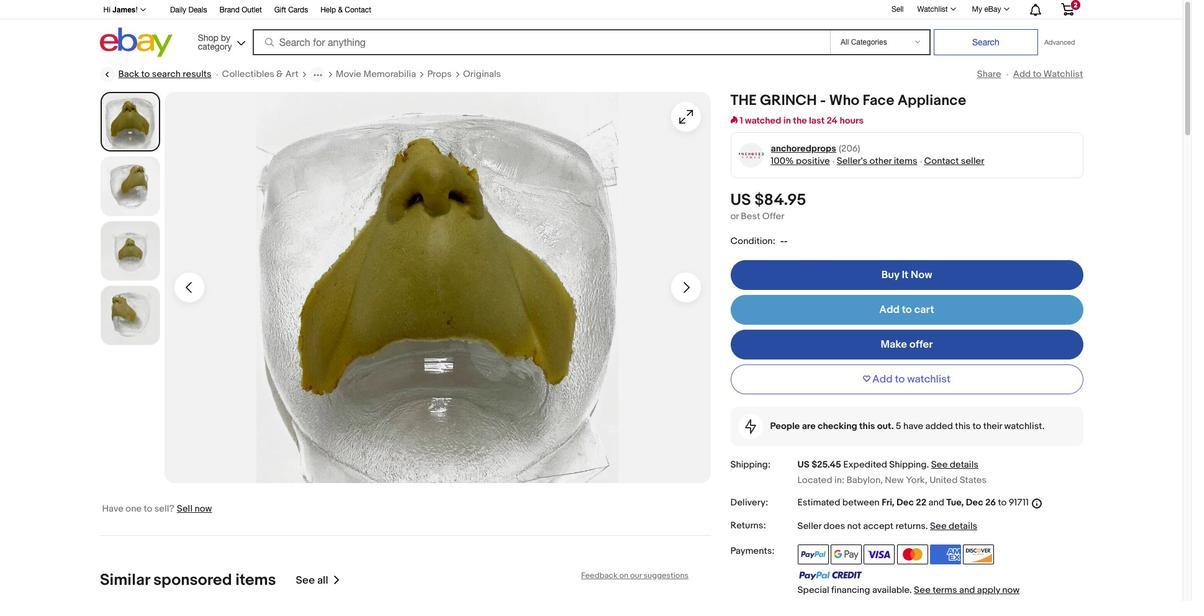 Task type: vqa. For each thing, say whether or not it's contained in the screenshot.
topmost items
yes



Task type: describe. For each thing, give the bounding box(es) containing it.
see right returns
[[930, 520, 947, 532]]

sponsored
[[153, 571, 232, 590]]

us for $25.45
[[798, 459, 810, 471]]

in
[[784, 115, 791, 127]]

category
[[198, 41, 232, 51]]

my ebay link
[[965, 2, 1015, 17]]

suggestions
[[643, 571, 688, 581]]

91711
[[1009, 497, 1029, 509]]

google pay image
[[831, 544, 862, 564]]

1 vertical spatial see details link
[[930, 520, 977, 532]]

our
[[630, 571, 642, 581]]

results
[[183, 68, 212, 80]]

shop by category
[[198, 33, 232, 51]]

back
[[118, 68, 139, 80]]

advanced link
[[1038, 30, 1081, 55]]

shipping:
[[731, 459, 771, 471]]

make
[[881, 338, 907, 351]]

positive
[[796, 155, 830, 167]]

1 vertical spatial .
[[926, 520, 928, 532]]

have
[[102, 503, 124, 515]]

the grinch - who face appliance - picture 1 of 4 image
[[164, 92, 711, 483]]

2 this from the left
[[955, 420, 971, 432]]

are
[[802, 420, 816, 432]]

add to watchlist
[[873, 373, 951, 386]]

paypal image
[[798, 544, 829, 564]]

with details__icon image
[[745, 419, 756, 434]]

account navigation
[[97, 0, 1083, 19]]

watched
[[745, 115, 782, 127]]

to inside button
[[895, 373, 905, 386]]

1 this from the left
[[859, 420, 875, 432]]

daily
[[170, 6, 186, 14]]

paypal credit image
[[798, 571, 862, 580]]

grinch
[[760, 92, 817, 109]]

$25.45
[[812, 459, 841, 471]]

buy it now link
[[731, 260, 1083, 290]]

hi james !
[[103, 6, 138, 14]]

see terms and apply now link
[[914, 584, 1020, 596]]

add to watchlist button
[[731, 364, 1083, 394]]

5
[[896, 420, 901, 432]]

james
[[113, 6, 136, 14]]

collectibles & art
[[222, 68, 298, 80]]

and for terms
[[959, 584, 975, 596]]

see up united at the bottom right
[[931, 459, 948, 471]]

to left their
[[973, 420, 981, 432]]

cards
[[288, 6, 308, 14]]

to right one
[[144, 503, 152, 515]]

cart
[[914, 304, 934, 316]]

back to search results link
[[100, 67, 212, 82]]

watchlist
[[907, 373, 951, 386]]

seller
[[961, 155, 985, 167]]

brand outlet
[[219, 6, 262, 14]]

us $25.45
[[798, 459, 841, 471]]

not
[[847, 520, 861, 532]]

united
[[930, 475, 958, 487]]

discover image
[[963, 544, 994, 564]]

ebay
[[984, 5, 1001, 14]]

0 vertical spatial now
[[195, 503, 212, 515]]

seller
[[798, 520, 822, 532]]

accept
[[863, 520, 894, 532]]

24
[[827, 115, 838, 127]]

seller does not accept returns . see details
[[798, 520, 977, 532]]

outlet
[[242, 6, 262, 14]]

sell?
[[154, 503, 174, 515]]

make offer
[[881, 338, 933, 351]]

anchoredprops image
[[738, 143, 764, 168]]

financing
[[831, 584, 870, 596]]

who
[[829, 92, 860, 109]]

to right 26
[[998, 497, 1007, 509]]

2
[[1074, 1, 1078, 9]]

originals
[[463, 68, 501, 80]]

anchoredprops
[[771, 143, 836, 155]]

$84.95
[[755, 191, 806, 210]]

have one to sell? sell now
[[102, 503, 212, 515]]

added
[[926, 420, 953, 432]]

picture 2 of 4 image
[[101, 157, 159, 215]]

people
[[770, 420, 800, 432]]

contact seller link
[[924, 155, 985, 167]]

my
[[972, 5, 982, 14]]

items for seller's other items
[[894, 155, 918, 167]]

deals
[[188, 6, 207, 14]]

expedited
[[843, 459, 887, 471]]

shop
[[198, 33, 219, 43]]

us $84.95 or best offer
[[731, 191, 806, 222]]

100% positive link
[[771, 155, 830, 167]]

york,
[[906, 475, 928, 487]]

26
[[986, 497, 996, 509]]

share button
[[977, 68, 1001, 80]]

special
[[798, 584, 829, 596]]

- for -
[[784, 235, 788, 247]]

payments:
[[731, 545, 775, 557]]

now
[[911, 269, 932, 281]]

movie memorabilia
[[336, 68, 416, 80]]

picture 4 of 4 image
[[101, 286, 159, 345]]

see left the terms
[[914, 584, 931, 596]]

in:
[[835, 475, 845, 487]]

collectibles & art link
[[222, 68, 298, 81]]

one
[[126, 503, 142, 515]]

sell now link
[[177, 503, 212, 515]]

similar
[[100, 571, 150, 590]]

0 vertical spatial details
[[950, 459, 979, 471]]

shop by category button
[[192, 28, 248, 54]]

22
[[916, 497, 927, 509]]

!
[[136, 6, 138, 14]]

see left all
[[296, 574, 315, 587]]

other
[[870, 155, 892, 167]]



Task type: locate. For each thing, give the bounding box(es) containing it.
1 horizontal spatial now
[[1002, 584, 1020, 596]]

and for 22
[[929, 497, 944, 509]]

search
[[152, 68, 181, 80]]

1 vertical spatial items
[[235, 571, 276, 590]]

checking
[[818, 420, 857, 432]]

last
[[809, 115, 825, 127]]

picture 1 of 4 image
[[102, 93, 159, 150]]

2 dec from the left
[[966, 497, 983, 509]]

0 vertical spatial &
[[338, 6, 343, 14]]

1 vertical spatial add
[[879, 304, 900, 316]]

add for add to watchlist
[[1013, 68, 1031, 80]]

none submit inside shop by category banner
[[934, 29, 1038, 55]]

brand outlet link
[[219, 4, 262, 17]]

this right added
[[955, 420, 971, 432]]

contact left seller at the top right of the page
[[924, 155, 959, 167]]

watchlist inside "account" navigation
[[917, 5, 948, 14]]

and right 22
[[929, 497, 944, 509]]

0 horizontal spatial us
[[731, 191, 751, 210]]

0 vertical spatial .
[[927, 459, 929, 471]]

items for similar sponsored items
[[235, 571, 276, 590]]

offer
[[762, 210, 785, 222]]

the
[[793, 115, 807, 127]]

help & contact
[[321, 6, 371, 14]]

0 vertical spatial items
[[894, 155, 918, 167]]

Search for anything text field
[[254, 30, 828, 54]]

watchlist link
[[911, 2, 962, 17]]

their
[[983, 420, 1002, 432]]

this
[[859, 420, 875, 432], [955, 420, 971, 432]]

add to cart link
[[731, 295, 1083, 325]]

best
[[741, 210, 760, 222]]

0 vertical spatial add
[[1013, 68, 1031, 80]]

100%
[[771, 155, 794, 167]]

see all link
[[296, 571, 340, 590]]

sell inside "account" navigation
[[892, 5, 904, 13]]

collectibles
[[222, 68, 274, 80]]

condition: --
[[731, 235, 788, 247]]

or
[[731, 210, 739, 222]]

contact inside "account" navigation
[[345, 6, 371, 14]]

sell right sell?
[[177, 503, 193, 515]]

100% positive
[[771, 155, 830, 167]]

watchlist right sell link
[[917, 5, 948, 14]]

& inside "account" navigation
[[338, 6, 343, 14]]

help
[[321, 6, 336, 14]]

1 vertical spatial &
[[276, 68, 283, 80]]

add
[[1013, 68, 1031, 80], [879, 304, 900, 316], [873, 373, 893, 386]]

dec
[[897, 497, 914, 509], [966, 497, 983, 509]]

us inside us $84.95 or best offer
[[731, 191, 751, 210]]

1 vertical spatial sell
[[177, 503, 193, 515]]

add right share
[[1013, 68, 1031, 80]]

dec left 26
[[966, 497, 983, 509]]

props
[[427, 68, 452, 80]]

add left cart
[[879, 304, 900, 316]]

& for contact
[[338, 6, 343, 14]]

buy
[[882, 269, 900, 281]]

add down make
[[873, 373, 893, 386]]

available.
[[872, 584, 912, 596]]

.
[[927, 459, 929, 471], [926, 520, 928, 532]]

us up located
[[798, 459, 810, 471]]

to left watchlist
[[895, 373, 905, 386]]

art
[[285, 68, 298, 80]]

people are checking this out. 5 have added this to their watchlist.
[[770, 420, 1045, 432]]

on
[[619, 571, 628, 581]]

add to watchlist
[[1013, 68, 1083, 80]]

dec left 22
[[897, 497, 914, 509]]

gift
[[274, 6, 286, 14]]

my ebay
[[972, 5, 1001, 14]]

add for add to cart
[[879, 304, 900, 316]]

See all text field
[[296, 574, 328, 587]]

None submit
[[934, 29, 1038, 55]]

fri,
[[882, 497, 895, 509]]

contact seller
[[924, 155, 985, 167]]

see
[[931, 459, 948, 471], [930, 520, 947, 532], [296, 574, 315, 587], [914, 584, 931, 596]]

add for add to watchlist
[[873, 373, 893, 386]]

1 horizontal spatial watchlist
[[1044, 68, 1083, 80]]

help & contact link
[[321, 4, 371, 17]]

face
[[863, 92, 895, 109]]

feedback on our suggestions link
[[581, 571, 688, 581]]

details up states
[[950, 459, 979, 471]]

estimated between fri, dec 22 and tue, dec 26 to 91711
[[798, 497, 1029, 509]]

tue,
[[947, 497, 964, 509]]

the
[[731, 92, 757, 109]]

share
[[977, 68, 1001, 80]]

1 horizontal spatial and
[[959, 584, 975, 596]]

similar sponsored items
[[100, 571, 276, 590]]

1 horizontal spatial items
[[894, 155, 918, 167]]

0 vertical spatial see details link
[[931, 459, 979, 471]]

1 watched in the last 24 hours
[[740, 115, 864, 127]]

0 vertical spatial watchlist
[[917, 5, 948, 14]]

memorabilia
[[364, 68, 416, 80]]

master card image
[[897, 544, 928, 564]]

& left art
[[276, 68, 283, 80]]

1 vertical spatial now
[[1002, 584, 1020, 596]]

to down "advanced" link
[[1033, 68, 1042, 80]]

0 vertical spatial sell
[[892, 5, 904, 13]]

us up the or
[[731, 191, 751, 210]]

us
[[731, 191, 751, 210], [798, 459, 810, 471]]

to right back
[[141, 68, 150, 80]]

1 horizontal spatial this
[[955, 420, 971, 432]]

watchlist down advanced
[[1044, 68, 1083, 80]]

gift cards
[[274, 6, 308, 14]]

brand
[[219, 6, 240, 14]]

0 horizontal spatial &
[[276, 68, 283, 80]]

1 horizontal spatial contact
[[924, 155, 959, 167]]

. down 22
[[926, 520, 928, 532]]

states
[[960, 475, 987, 487]]

see all
[[296, 574, 328, 587]]

0 horizontal spatial and
[[929, 497, 944, 509]]

1
[[740, 115, 743, 127]]

and left apply
[[959, 584, 975, 596]]

it
[[902, 269, 909, 281]]

hi
[[103, 6, 110, 14]]

terms
[[933, 584, 957, 596]]

contact right 'help'
[[345, 6, 371, 14]]

out.
[[877, 420, 894, 432]]

now right apply
[[1002, 584, 1020, 596]]

0 horizontal spatial now
[[195, 503, 212, 515]]

estimated
[[798, 497, 840, 509]]

1 vertical spatial contact
[[924, 155, 959, 167]]

watchlist.
[[1004, 420, 1045, 432]]

movie memorabilia link
[[336, 68, 416, 81]]

sell link
[[886, 5, 909, 13]]

2 vertical spatial add
[[873, 373, 893, 386]]

0 vertical spatial us
[[731, 191, 751, 210]]

0 horizontal spatial items
[[235, 571, 276, 590]]

0 horizontal spatial sell
[[177, 503, 193, 515]]

1 vertical spatial and
[[959, 584, 975, 596]]

by
[[221, 33, 230, 43]]

1 vertical spatial watchlist
[[1044, 68, 1083, 80]]

add inside button
[[873, 373, 893, 386]]

watchlist
[[917, 5, 948, 14], [1044, 68, 1083, 80]]

located in: babylon, new york, united states
[[798, 475, 987, 487]]

expedited shipping . see details
[[843, 459, 979, 471]]

props link
[[427, 68, 452, 81]]

items left see all
[[235, 571, 276, 590]]

american express image
[[930, 544, 961, 564]]

- for grinch
[[820, 92, 826, 109]]

1 dec from the left
[[897, 497, 914, 509]]

shipping
[[889, 459, 927, 471]]

to left cart
[[902, 304, 912, 316]]

sell left watchlist link
[[892, 5, 904, 13]]

0 horizontal spatial dec
[[897, 497, 914, 509]]

now right sell?
[[195, 503, 212, 515]]

1 horizontal spatial sell
[[892, 5, 904, 13]]

this left out.
[[859, 420, 875, 432]]

returns
[[896, 520, 926, 532]]

0 vertical spatial contact
[[345, 6, 371, 14]]

new
[[885, 475, 904, 487]]

located
[[798, 475, 833, 487]]

have
[[904, 420, 924, 432]]

& for art
[[276, 68, 283, 80]]

picture 3 of 4 image
[[101, 222, 159, 280]]

returns:
[[731, 519, 766, 531]]

2 link
[[1053, 0, 1081, 18]]

& right 'help'
[[338, 6, 343, 14]]

0 horizontal spatial contact
[[345, 6, 371, 14]]

0 horizontal spatial watchlist
[[917, 5, 948, 14]]

1 vertical spatial details
[[949, 520, 977, 532]]

shop by category banner
[[97, 0, 1083, 60]]

see details link up united at the bottom right
[[931, 459, 979, 471]]

1 horizontal spatial us
[[798, 459, 810, 471]]

seller's
[[837, 155, 868, 167]]

0 vertical spatial and
[[929, 497, 944, 509]]

visa image
[[864, 544, 895, 564]]

1 vertical spatial us
[[798, 459, 810, 471]]

1 horizontal spatial &
[[338, 6, 343, 14]]

0 horizontal spatial this
[[859, 420, 875, 432]]

us for $84.95
[[731, 191, 751, 210]]

. up york,
[[927, 459, 929, 471]]

special financing available. see terms and apply now
[[798, 584, 1020, 596]]

all
[[317, 574, 328, 587]]

feedback on our suggestions
[[581, 571, 688, 581]]

gift cards link
[[274, 4, 308, 17]]

details
[[950, 459, 979, 471], [949, 520, 977, 532]]

items right other
[[894, 155, 918, 167]]

1 horizontal spatial dec
[[966, 497, 983, 509]]

see details link down tue,
[[930, 520, 977, 532]]

details down tue,
[[949, 520, 977, 532]]



